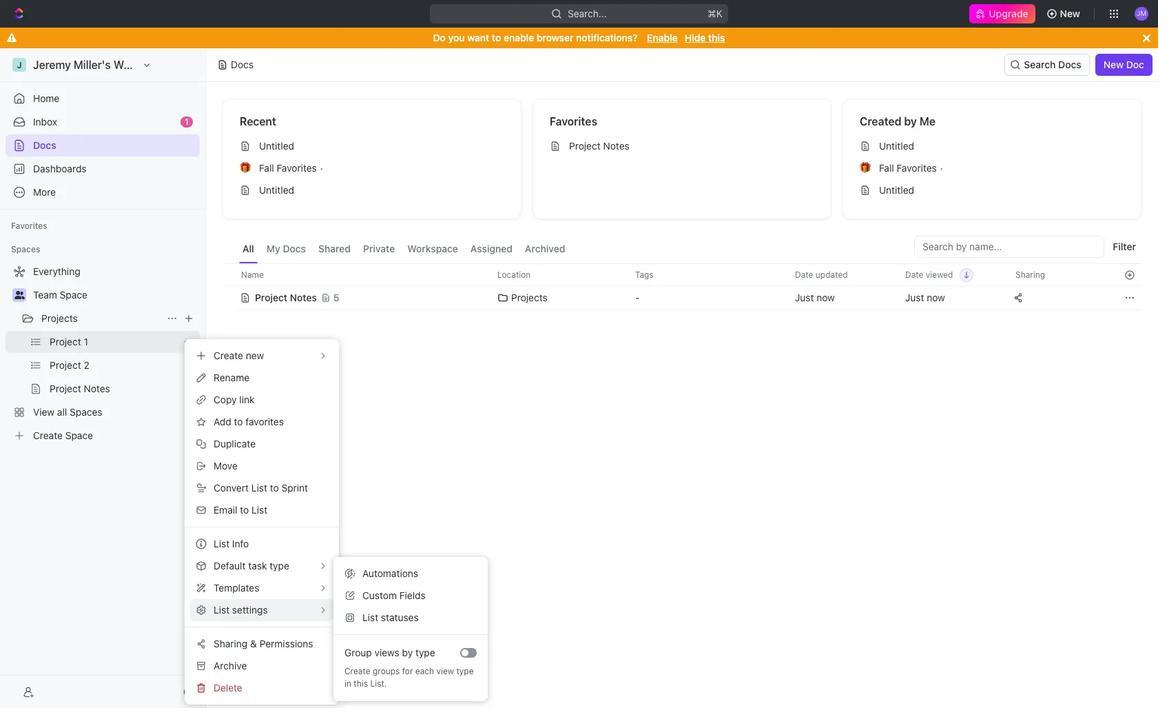 Task type: vqa. For each thing, say whether or not it's contained in the screenshot.
alert at top
no



Task type: describe. For each thing, give the bounding box(es) containing it.
sprint
[[282, 482, 308, 494]]

fall favorites • for recent
[[259, 162, 324, 174]]

all
[[243, 243, 254, 254]]

my
[[267, 243, 280, 254]]

groups
[[373, 666, 400, 676]]

1 vertical spatial by
[[402, 647, 413, 658]]

convert list to sprint link
[[190, 477, 334, 499]]

want
[[468, 32, 490, 43]]

notifications?
[[576, 32, 638, 43]]

duplicate
[[214, 438, 256, 450]]

in
[[345, 678, 352, 689]]

favorites
[[246, 416, 284, 427]]

move
[[214, 460, 238, 472]]

you
[[449, 32, 465, 43]]

sidebar navigation
[[0, 48, 206, 708]]

to left the sprint at the bottom left
[[270, 482, 279, 494]]

search
[[1025, 59, 1056, 70]]

2 just from the left
[[906, 292, 925, 303]]

• for recent
[[320, 162, 324, 173]]

upgrade
[[990, 8, 1029, 19]]

permissions
[[260, 638, 313, 649]]

🎁 for recent
[[240, 163, 251, 173]]

workspace button
[[404, 236, 462, 263]]

row containing project notes
[[223, 284, 1142, 312]]

created by me
[[860, 115, 936, 128]]

spaces
[[11, 244, 40, 254]]

each
[[416, 666, 434, 676]]

assigned button
[[467, 236, 516, 263]]

link
[[239, 394, 255, 405]]

group
[[345, 647, 372, 658]]

projects link
[[41, 307, 161, 330]]

1 horizontal spatial this
[[709, 32, 726, 43]]

duplicate link
[[190, 433, 334, 455]]

projects inside table
[[512, 292, 548, 303]]

group views by type
[[345, 647, 436, 658]]

add to favorites link
[[190, 411, 334, 433]]

type inside create groups for each view type in this list.
[[457, 666, 474, 676]]

automations button
[[339, 563, 483, 585]]

user group image
[[14, 291, 24, 299]]

convert list to sprint
[[214, 482, 308, 494]]

do you want to enable browser notifications? enable hide this
[[433, 32, 726, 43]]

list for list info
[[214, 538, 230, 549]]

hide
[[685, 32, 706, 43]]

1 just from the left
[[796, 292, 815, 303]]

add
[[214, 416, 231, 427]]

list settings link
[[190, 599, 334, 621]]

to right the want
[[492, 32, 501, 43]]

convert
[[214, 482, 249, 494]]

email to list link
[[190, 499, 334, 521]]

enable
[[648, 32, 678, 43]]

favorites inside button
[[11, 221, 47, 231]]

archive
[[214, 660, 247, 672]]

enable
[[504, 32, 534, 43]]

fields
[[400, 589, 426, 601]]

• for created by me
[[940, 162, 944, 173]]

notes inside 'link'
[[604, 140, 630, 152]]

date updated
[[796, 269, 848, 280]]

list for list settings
[[214, 604, 230, 616]]

copy link
[[214, 394, 255, 405]]

date viewed
[[906, 269, 954, 280]]

shared button
[[315, 236, 354, 263]]

recent
[[240, 115, 276, 128]]

tags
[[636, 269, 654, 280]]

my docs button
[[263, 236, 310, 263]]

search docs button
[[1005, 54, 1090, 76]]

rename link
[[190, 367, 334, 389]]

copy
[[214, 394, 237, 405]]

2 now from the left
[[927, 292, 946, 303]]

0 horizontal spatial type
[[416, 647, 436, 658]]

projects inside tree
[[41, 312, 78, 324]]

doc
[[1127, 59, 1145, 70]]

custom fields
[[363, 589, 426, 601]]

date updated button
[[787, 264, 857, 285]]

-
[[636, 292, 640, 303]]

private
[[363, 243, 395, 254]]

for
[[402, 666, 413, 676]]

name
[[241, 269, 264, 280]]

views
[[375, 647, 400, 658]]

created
[[860, 115, 902, 128]]

search docs
[[1025, 59, 1082, 70]]

2 just now from the left
[[906, 292, 946, 303]]

list.
[[370, 678, 387, 689]]

archived button
[[522, 236, 569, 263]]

new doc button
[[1096, 54, 1153, 76]]

dashboards
[[33, 163, 87, 174]]

browser
[[537, 32, 574, 43]]

1 vertical spatial notes
[[290, 292, 317, 303]]

copy link link
[[190, 389, 334, 411]]

viewed
[[926, 269, 954, 280]]

my docs
[[267, 243, 306, 254]]

add to favorites
[[214, 416, 284, 427]]

all button
[[239, 236, 258, 263]]

team space link
[[33, 284, 197, 306]]



Task type: locate. For each thing, give the bounding box(es) containing it.
1 horizontal spatial now
[[927, 292, 946, 303]]

1 now from the left
[[817, 292, 835, 303]]

0 horizontal spatial projects
[[41, 312, 78, 324]]

list inside dropdown button
[[214, 604, 230, 616]]

0 horizontal spatial notes
[[290, 292, 317, 303]]

new inside new button
[[1061, 8, 1081, 19]]

0 horizontal spatial just
[[796, 292, 815, 303]]

list left the settings
[[214, 604, 230, 616]]

0 horizontal spatial project notes
[[255, 292, 317, 303]]

row containing name
[[223, 263, 1142, 286]]

1 horizontal spatial fall
[[880, 162, 895, 174]]

1 vertical spatial new
[[1104, 59, 1125, 70]]

2 • from the left
[[940, 162, 944, 173]]

sharing down "search by name..." text box
[[1016, 269, 1046, 280]]

new for new doc
[[1104, 59, 1125, 70]]

docs inside sidebar navigation
[[33, 139, 56, 151]]

just
[[796, 292, 815, 303], [906, 292, 925, 303]]

0 horizontal spatial by
[[402, 647, 413, 658]]

0 vertical spatial by
[[905, 115, 918, 128]]

0 horizontal spatial •
[[320, 162, 324, 173]]

now
[[817, 292, 835, 303], [927, 292, 946, 303]]

favorites
[[550, 115, 598, 128], [277, 162, 317, 174], [897, 162, 938, 174], [11, 221, 47, 231]]

docs right search
[[1059, 59, 1082, 70]]

fall favorites • for created by me
[[880, 162, 944, 174]]

sharing & permissions link
[[190, 633, 334, 655]]

search...
[[568, 8, 607, 19]]

just down date viewed
[[906, 292, 925, 303]]

tab list
[[239, 236, 569, 263]]

now down date viewed button
[[927, 292, 946, 303]]

⌘k
[[708, 8, 723, 19]]

email to list
[[214, 504, 268, 516]]

cell
[[223, 285, 238, 310]]

sharing
[[1016, 269, 1046, 280], [214, 638, 248, 649]]

statuses
[[381, 612, 419, 623]]

1 row from the top
[[223, 263, 1142, 286]]

Search by name... text field
[[923, 236, 1097, 257]]

0 vertical spatial notes
[[604, 140, 630, 152]]

1 • from the left
[[320, 162, 324, 173]]

docs up recent
[[231, 59, 254, 70]]

•
[[320, 162, 324, 173], [940, 162, 944, 173]]

project notes link
[[545, 135, 820, 157]]

location
[[498, 269, 531, 280]]

date left the updated
[[796, 269, 814, 280]]

new button
[[1041, 3, 1089, 25]]

private button
[[360, 236, 399, 263]]

delete link
[[190, 677, 334, 699]]

new for new
[[1061, 8, 1081, 19]]

column header
[[223, 263, 238, 286]]

date for date updated
[[796, 269, 814, 280]]

1 vertical spatial project notes
[[255, 292, 317, 303]]

1 horizontal spatial fall favorites •
[[880, 162, 944, 174]]

0 vertical spatial projects
[[512, 292, 548, 303]]

list down custom
[[363, 612, 379, 623]]

0 horizontal spatial fall favorites •
[[259, 162, 324, 174]]

table
[[223, 263, 1142, 312]]

tab list containing all
[[239, 236, 569, 263]]

settings
[[232, 604, 268, 616]]

table containing project notes
[[223, 263, 1142, 312]]

favorites button
[[6, 218, 53, 234]]

0 vertical spatial this
[[709, 32, 726, 43]]

projects down the team space
[[41, 312, 78, 324]]

me
[[920, 115, 936, 128]]

date for date viewed
[[906, 269, 924, 280]]

1 horizontal spatial 🎁
[[860, 163, 871, 173]]

0 vertical spatial project notes
[[569, 140, 630, 152]]

docs right my
[[283, 243, 306, 254]]

info
[[232, 538, 249, 549]]

2 fall favorites • from the left
[[880, 162, 944, 174]]

1
[[185, 117, 189, 127]]

1 horizontal spatial project notes
[[569, 140, 630, 152]]

by
[[905, 115, 918, 128], [402, 647, 413, 658]]

project inside row
[[255, 292, 288, 303]]

0 horizontal spatial this
[[354, 678, 368, 689]]

project inside 'link'
[[569, 140, 601, 152]]

1 vertical spatial sharing
[[214, 638, 248, 649]]

project notes
[[569, 140, 630, 152], [255, 292, 317, 303]]

project notes inside 'link'
[[569, 140, 630, 152]]

2 fall from the left
[[880, 162, 895, 174]]

row up -
[[223, 263, 1142, 286]]

fall down recent
[[259, 162, 274, 174]]

this down "create" at the bottom
[[354, 678, 368, 689]]

1 vertical spatial type
[[457, 666, 474, 676]]

sharing up archive
[[214, 638, 248, 649]]

1 horizontal spatial new
[[1104, 59, 1125, 70]]

fall for created by me
[[880, 162, 895, 174]]

1 horizontal spatial by
[[905, 115, 918, 128]]

team space
[[33, 289, 87, 301]]

new inside new doc button
[[1104, 59, 1125, 70]]

1 horizontal spatial •
[[940, 162, 944, 173]]

delete
[[214, 682, 243, 694]]

automations
[[363, 567, 419, 579]]

1 horizontal spatial type
[[457, 666, 474, 676]]

just now down date viewed
[[906, 292, 946, 303]]

rename
[[214, 372, 250, 383]]

1 horizontal spatial project
[[569, 140, 601, 152]]

to right add
[[234, 416, 243, 427]]

date inside button
[[906, 269, 924, 280]]

email
[[214, 504, 238, 516]]

0 vertical spatial new
[[1061, 8, 1081, 19]]

fall favorites • down created by me
[[880, 162, 944, 174]]

new doc
[[1104, 59, 1145, 70]]

list statuses link
[[339, 607, 483, 629]]

by left me at top right
[[905, 115, 918, 128]]

row
[[223, 263, 1142, 286], [223, 284, 1142, 312]]

fall for recent
[[259, 162, 274, 174]]

team
[[33, 289, 57, 301]]

0 horizontal spatial project
[[255, 292, 288, 303]]

2 🎁 from the left
[[860, 163, 871, 173]]

🎁 for created by me
[[860, 163, 871, 173]]

archived
[[525, 243, 566, 254]]

1 fall favorites • from the left
[[259, 162, 324, 174]]

new up 'search docs'
[[1061, 8, 1081, 19]]

0 vertical spatial sharing
[[1016, 269, 1046, 280]]

type right view
[[457, 666, 474, 676]]

&
[[250, 638, 257, 649]]

1 date from the left
[[796, 269, 814, 280]]

1 vertical spatial this
[[354, 678, 368, 689]]

assigned
[[471, 243, 513, 254]]

tree inside sidebar navigation
[[6, 261, 200, 447]]

projects down location
[[512, 292, 548, 303]]

1 vertical spatial projects
[[41, 312, 78, 324]]

2 row from the top
[[223, 284, 1142, 312]]

0 horizontal spatial date
[[796, 269, 814, 280]]

fall favorites •
[[259, 162, 324, 174], [880, 162, 944, 174]]

type up 'each'
[[416, 647, 436, 658]]

by up for
[[402, 647, 413, 658]]

new left doc
[[1104, 59, 1125, 70]]

this right hide
[[709, 32, 726, 43]]

archive link
[[190, 655, 334, 677]]

just down the date updated "button" at right top
[[796, 292, 815, 303]]

list
[[251, 482, 267, 494], [252, 504, 268, 516], [214, 538, 230, 549], [214, 604, 230, 616], [363, 612, 379, 623]]

space
[[60, 289, 87, 301]]

shared
[[319, 243, 351, 254]]

docs down inbox
[[33, 139, 56, 151]]

list down convert list to sprint link
[[252, 504, 268, 516]]

view
[[437, 666, 454, 676]]

0 horizontal spatial just now
[[796, 292, 835, 303]]

create groups for each view type in this list.
[[345, 666, 474, 689]]

sharing & permissions
[[214, 638, 313, 649]]

fall favorites • down recent
[[259, 162, 324, 174]]

list down move link
[[251, 482, 267, 494]]

updated
[[816, 269, 848, 280]]

5
[[334, 292, 340, 303]]

0 horizontal spatial sharing
[[214, 638, 248, 649]]

1 horizontal spatial just now
[[906, 292, 946, 303]]

dashboards link
[[6, 158, 200, 180]]

1 horizontal spatial sharing
[[1016, 269, 1046, 280]]

1 vertical spatial project
[[255, 292, 288, 303]]

this inside create groups for each view type in this list.
[[354, 678, 368, 689]]

1 just now from the left
[[796, 292, 835, 303]]

now down the date updated "button" at right top
[[817, 292, 835, 303]]

row down 'tags'
[[223, 284, 1142, 312]]

untitled
[[259, 140, 294, 152], [880, 140, 915, 152], [259, 184, 294, 196], [880, 184, 915, 196]]

list for list statuses
[[363, 612, 379, 623]]

tree
[[6, 261, 200, 447]]

sharing for sharing & permissions
[[214, 638, 248, 649]]

just now down the date updated "button" at right top
[[796, 292, 835, 303]]

to right email
[[240, 504, 249, 516]]

custom fields link
[[339, 585, 483, 607]]

fall down created
[[880, 162, 895, 174]]

docs link
[[6, 134, 200, 157]]

list settings button
[[190, 599, 334, 621]]

this
[[709, 32, 726, 43], [354, 678, 368, 689]]

1 horizontal spatial date
[[906, 269, 924, 280]]

list left the info
[[214, 538, 230, 549]]

1 horizontal spatial projects
[[512, 292, 548, 303]]

workspace
[[408, 243, 458, 254]]

1 🎁 from the left
[[240, 163, 251, 173]]

move link
[[190, 455, 334, 477]]

tree containing team space
[[6, 261, 200, 447]]

0 horizontal spatial 🎁
[[240, 163, 251, 173]]

0 horizontal spatial new
[[1061, 8, 1081, 19]]

do
[[433, 32, 446, 43]]

date left "viewed"
[[906, 269, 924, 280]]

0 vertical spatial project
[[569, 140, 601, 152]]

0 horizontal spatial fall
[[259, 162, 274, 174]]

sharing inside table
[[1016, 269, 1046, 280]]

list info link
[[190, 533, 334, 555]]

sharing for sharing
[[1016, 269, 1046, 280]]

🎁 down recent
[[240, 163, 251, 173]]

date inside "button"
[[796, 269, 814, 280]]

date viewed button
[[898, 264, 974, 285]]

2 date from the left
[[906, 269, 924, 280]]

1 horizontal spatial just
[[906, 292, 925, 303]]

1 fall from the left
[[259, 162, 274, 174]]

home link
[[6, 88, 200, 110]]

0 horizontal spatial now
[[817, 292, 835, 303]]

project
[[569, 140, 601, 152], [255, 292, 288, 303]]

create
[[345, 666, 371, 676]]

home
[[33, 92, 59, 104]]

1 horizontal spatial notes
[[604, 140, 630, 152]]

🎁 down created
[[860, 163, 871, 173]]

list info
[[214, 538, 249, 549]]

0 vertical spatial type
[[416, 647, 436, 658]]

inbox
[[33, 116, 57, 128]]



